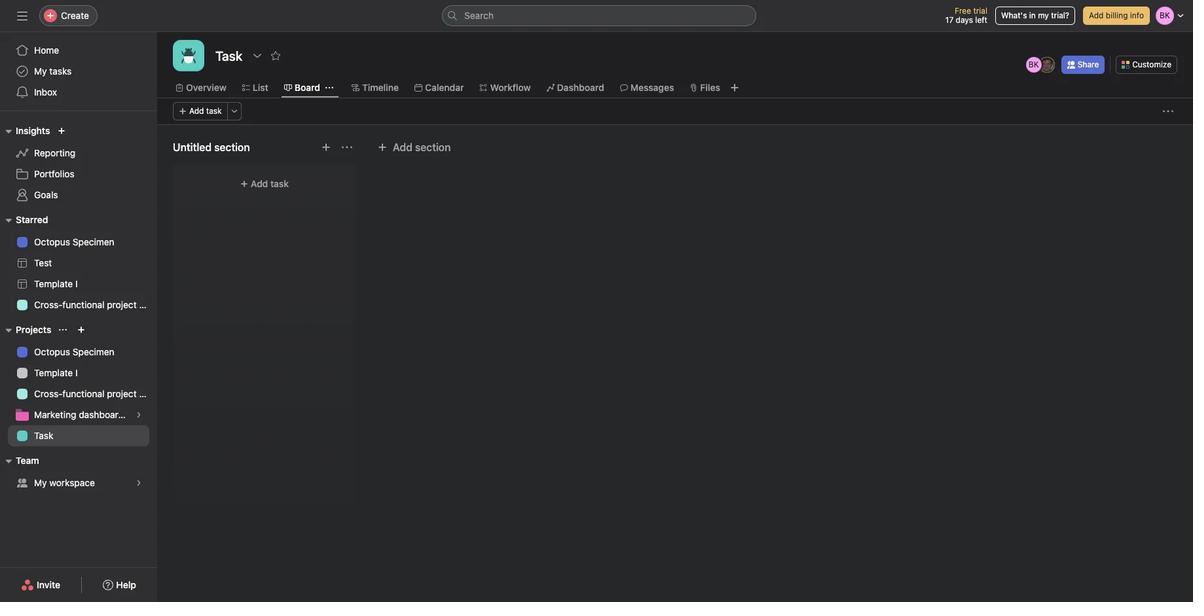 Task type: locate. For each thing, give the bounding box(es) containing it.
add task
[[189, 106, 222, 116], [251, 178, 289, 189]]

2 template from the top
[[34, 367, 73, 379]]

2 project from the top
[[107, 388, 137, 400]]

cross-functional project plan link up marketing dashboards
[[8, 384, 157, 405]]

show options, current sort, top image
[[59, 326, 67, 334]]

dashboards
[[79, 409, 129, 421]]

task
[[206, 106, 222, 116], [271, 178, 289, 189]]

1 project from the top
[[107, 299, 137, 310]]

octopus specimen
[[34, 236, 114, 248], [34, 347, 114, 358]]

add task button down untitled section
[[181, 172, 348, 196]]

octopus specimen up test link at the left top
[[34, 236, 114, 248]]

starred button
[[0, 212, 48, 228]]

template i
[[34, 278, 78, 290], [34, 367, 78, 379]]

cross-
[[34, 299, 62, 310], [34, 388, 62, 400]]

i for 2nd the template i "link" from the top
[[75, 367, 78, 379]]

add billing info button
[[1083, 7, 1150, 25]]

projects
[[16, 324, 51, 335]]

2 specimen from the top
[[73, 347, 114, 358]]

2 plan from the top
[[139, 388, 157, 400]]

octopus down show options, current sort, top image
[[34, 347, 70, 358]]

timeline link
[[352, 81, 399, 95]]

template i up marketing
[[34, 367, 78, 379]]

add
[[1089, 10, 1104, 20], [189, 106, 204, 116], [393, 141, 413, 153], [251, 178, 268, 189]]

2 template i link from the top
[[8, 363, 149, 384]]

0 vertical spatial octopus specimen link
[[8, 232, 149, 253]]

octopus inside projects element
[[34, 347, 70, 358]]

portfolios
[[34, 168, 74, 179]]

None text field
[[212, 44, 246, 67]]

add task image
[[321, 142, 331, 153]]

0 vertical spatial add task
[[189, 106, 222, 116]]

1 vertical spatial template i
[[34, 367, 78, 379]]

octopus for starred
[[34, 236, 70, 248]]

tasks
[[49, 66, 72, 77]]

0 vertical spatial octopus specimen
[[34, 236, 114, 248]]

1 octopus specimen from the top
[[34, 236, 114, 248]]

list
[[253, 82, 268, 93]]

0 vertical spatial template i link
[[8, 274, 149, 295]]

project up see details, marketing dashboards icon at left
[[107, 388, 137, 400]]

1 vertical spatial octopus specimen link
[[8, 342, 149, 363]]

invite button
[[12, 574, 69, 597]]

functional inside projects element
[[62, 388, 104, 400]]

0 vertical spatial cross-functional project plan
[[34, 299, 157, 310]]

plan
[[139, 299, 157, 310], [139, 388, 157, 400]]

octopus specimen for test
[[34, 236, 114, 248]]

2 octopus specimen from the top
[[34, 347, 114, 358]]

1 vertical spatial octopus
[[34, 347, 70, 358]]

cross-functional project plan up dashboards on the bottom
[[34, 388, 157, 400]]

2 template i from the top
[[34, 367, 78, 379]]

0 vertical spatial functional
[[62, 299, 104, 310]]

1 template i link from the top
[[8, 274, 149, 295]]

cross-functional project plan
[[34, 299, 157, 310], [34, 388, 157, 400]]

add section button
[[372, 136, 456, 159]]

see details, marketing dashboards image
[[135, 411, 143, 419]]

add task button down overview link
[[173, 102, 228, 121]]

share button
[[1062, 56, 1105, 74]]

my
[[34, 66, 47, 77], [34, 478, 47, 489]]

timeline
[[362, 82, 399, 93]]

dashboard link
[[547, 81, 604, 95]]

cross- inside starred element
[[34, 299, 62, 310]]

octopus specimen link inside starred element
[[8, 232, 149, 253]]

add tab image
[[730, 83, 740, 93]]

0 vertical spatial plan
[[139, 299, 157, 310]]

0 vertical spatial octopus
[[34, 236, 70, 248]]

0 vertical spatial add task button
[[173, 102, 228, 121]]

list link
[[242, 81, 268, 95]]

goals link
[[8, 185, 149, 206]]

workflow
[[490, 82, 531, 93]]

cross- inside projects element
[[34, 388, 62, 400]]

i inside projects element
[[75, 367, 78, 379]]

1 cross-functional project plan from the top
[[34, 299, 157, 310]]

more actions image up untitled section
[[230, 107, 238, 115]]

create
[[61, 10, 89, 21]]

cross- up marketing
[[34, 388, 62, 400]]

invite
[[37, 580, 60, 591]]

2 i from the top
[[75, 367, 78, 379]]

template
[[34, 278, 73, 290], [34, 367, 73, 379]]

0 vertical spatial i
[[75, 278, 78, 290]]

0 vertical spatial cross-functional project plan link
[[8, 295, 157, 316]]

template i link
[[8, 274, 149, 295], [8, 363, 149, 384]]

octopus up "test" on the top of the page
[[34, 236, 70, 248]]

specimen inside projects element
[[73, 347, 114, 358]]

cross-functional project plan inside starred element
[[34, 299, 157, 310]]

octopus specimen inside projects element
[[34, 347, 114, 358]]

1 vertical spatial cross-functional project plan
[[34, 388, 157, 400]]

1 octopus from the top
[[34, 236, 70, 248]]

task link
[[8, 426, 149, 447]]

i for the template i "link" in starred element
[[75, 278, 78, 290]]

add task for add task button to the bottom
[[251, 178, 289, 189]]

1 vertical spatial template
[[34, 367, 73, 379]]

template i for 2nd the template i "link" from the top
[[34, 367, 78, 379]]

functional inside starred element
[[62, 299, 104, 310]]

marketing dashboards
[[34, 409, 129, 421]]

1 vertical spatial plan
[[139, 388, 157, 400]]

specimen
[[73, 236, 114, 248], [73, 347, 114, 358]]

template i link down "test" on the top of the page
[[8, 274, 149, 295]]

team
[[16, 455, 39, 466]]

specimen up test link at the left top
[[73, 236, 114, 248]]

1 cross- from the top
[[34, 299, 62, 310]]

trial?
[[1051, 10, 1070, 20]]

octopus specimen down new project or portfolio icon
[[34, 347, 114, 358]]

workflow link
[[480, 81, 531, 95]]

new project or portfolio image
[[78, 326, 85, 334]]

plan inside starred element
[[139, 299, 157, 310]]

template i inside projects element
[[34, 367, 78, 379]]

2 octopus from the top
[[34, 347, 70, 358]]

octopus specimen link inside projects element
[[8, 342, 149, 363]]

1 vertical spatial template i link
[[8, 363, 149, 384]]

1 vertical spatial task
[[271, 178, 289, 189]]

functional
[[62, 299, 104, 310], [62, 388, 104, 400]]

my left 'tasks'
[[34, 66, 47, 77]]

1 horizontal spatial add task
[[251, 178, 289, 189]]

2 cross-functional project plan from the top
[[34, 388, 157, 400]]

i down test link at the left top
[[75, 278, 78, 290]]

dashboard
[[557, 82, 604, 93]]

0 horizontal spatial add task
[[189, 106, 222, 116]]

cross-functional project plan inside projects element
[[34, 388, 157, 400]]

0 vertical spatial template
[[34, 278, 73, 290]]

template i for the template i "link" in starred element
[[34, 278, 78, 290]]

0 horizontal spatial task
[[206, 106, 222, 116]]

add inside button
[[393, 141, 413, 153]]

marketing dashboards link
[[8, 405, 149, 426]]

my tasks
[[34, 66, 72, 77]]

0 vertical spatial cross-
[[34, 299, 62, 310]]

template i link up marketing dashboards
[[8, 363, 149, 384]]

1 template from the top
[[34, 278, 73, 290]]

specimen down new project or portfolio icon
[[73, 347, 114, 358]]

my workspace
[[34, 478, 95, 489]]

1 vertical spatial cross-functional project plan link
[[8, 384, 157, 405]]

template i down "test" on the top of the page
[[34, 278, 78, 290]]

cross- up projects
[[34, 299, 62, 310]]

octopus inside starred element
[[34, 236, 70, 248]]

octopus specimen inside starred element
[[34, 236, 114, 248]]

0 vertical spatial my
[[34, 66, 47, 77]]

1 template i from the top
[[34, 278, 78, 290]]

2 octopus specimen link from the top
[[8, 342, 149, 363]]

customize button
[[1116, 56, 1178, 74]]

template i inside starred element
[[34, 278, 78, 290]]

octopus specimen link up "test" on the top of the page
[[8, 232, 149, 253]]

octopus specimen link
[[8, 232, 149, 253], [8, 342, 149, 363]]

functional up new project or portfolio icon
[[62, 299, 104, 310]]

0 vertical spatial project
[[107, 299, 137, 310]]

home link
[[8, 40, 149, 61]]

2 my from the top
[[34, 478, 47, 489]]

search button
[[442, 5, 757, 26]]

specimen inside starred element
[[73, 236, 114, 248]]

i inside starred element
[[75, 278, 78, 290]]

0 vertical spatial template i
[[34, 278, 78, 290]]

hide sidebar image
[[17, 10, 28, 21]]

more actions image
[[1163, 106, 1174, 117], [230, 107, 238, 115]]

my inside the my tasks link
[[34, 66, 47, 77]]

insights
[[16, 125, 50, 136]]

1 vertical spatial project
[[107, 388, 137, 400]]

i up marketing dashboards
[[75, 367, 78, 379]]

what's in my trial? button
[[996, 7, 1076, 25]]

template down "test" on the top of the page
[[34, 278, 73, 290]]

add section
[[393, 141, 451, 153]]

1 plan from the top
[[139, 299, 157, 310]]

project
[[107, 299, 137, 310], [107, 388, 137, 400]]

bug image
[[181, 48, 197, 64]]

specimen for test
[[73, 236, 114, 248]]

1 i from the top
[[75, 278, 78, 290]]

my for my workspace
[[34, 478, 47, 489]]

marketing
[[34, 409, 76, 421]]

2 functional from the top
[[62, 388, 104, 400]]

1 vertical spatial cross-
[[34, 388, 62, 400]]

inbox
[[34, 86, 57, 98]]

board
[[295, 82, 320, 93]]

tab actions image
[[326, 84, 333, 92]]

add to starred image
[[271, 50, 281, 61]]

my down team
[[34, 478, 47, 489]]

0 vertical spatial task
[[206, 106, 222, 116]]

messages
[[631, 82, 674, 93]]

0 vertical spatial specimen
[[73, 236, 114, 248]]

free trial 17 days left
[[946, 6, 988, 25]]

my workspace link
[[8, 473, 149, 494]]

board link
[[284, 81, 320, 95]]

2 cross-functional project plan link from the top
[[8, 384, 157, 405]]

project down test link at the left top
[[107, 299, 137, 310]]

1 vertical spatial i
[[75, 367, 78, 379]]

cross-functional project plan up new project or portfolio icon
[[34, 299, 157, 310]]

template inside starred element
[[34, 278, 73, 290]]

create button
[[39, 5, 98, 26]]

starred
[[16, 214, 48, 225]]

template up marketing
[[34, 367, 73, 379]]

more actions image down the customize
[[1163, 106, 1174, 117]]

see details, my workspace image
[[135, 479, 143, 487]]

1 functional from the top
[[62, 299, 104, 310]]

1 specimen from the top
[[73, 236, 114, 248]]

1 vertical spatial functional
[[62, 388, 104, 400]]

1 my from the top
[[34, 66, 47, 77]]

functional for second cross-functional project plan link from the top
[[62, 388, 104, 400]]

cross-functional project plan link
[[8, 295, 157, 316], [8, 384, 157, 405]]

projects button
[[0, 322, 51, 338]]

octopus for projects
[[34, 347, 70, 358]]

1 vertical spatial add task
[[251, 178, 289, 189]]

my for my tasks
[[34, 66, 47, 77]]

add inside "button"
[[1089, 10, 1104, 20]]

projects element
[[0, 318, 157, 449]]

1 vertical spatial specimen
[[73, 347, 114, 358]]

2 cross- from the top
[[34, 388, 62, 400]]

1 vertical spatial my
[[34, 478, 47, 489]]

1 vertical spatial octopus specimen
[[34, 347, 114, 358]]

cross-functional project plan link up new project or portfolio icon
[[8, 295, 157, 316]]

octopus
[[34, 236, 70, 248], [34, 347, 70, 358]]

functional up marketing dashboards
[[62, 388, 104, 400]]

octopus specimen link down new project or portfolio icon
[[8, 342, 149, 363]]

template inside projects element
[[34, 367, 73, 379]]

bk
[[1029, 60, 1039, 69]]

1 octopus specimen link from the top
[[8, 232, 149, 253]]

my inside my workspace link
[[34, 478, 47, 489]]

add task button
[[173, 102, 228, 121], [181, 172, 348, 196]]

insights element
[[0, 119, 157, 208]]

i
[[75, 278, 78, 290], [75, 367, 78, 379]]



Task type: describe. For each thing, give the bounding box(es) containing it.
template for the template i "link" in starred element
[[34, 278, 73, 290]]

functional for 2nd cross-functional project plan link from the bottom of the page
[[62, 299, 104, 310]]

calendar link
[[415, 81, 464, 95]]

team button
[[0, 453, 39, 469]]

share
[[1078, 60, 1099, 69]]

starred element
[[0, 208, 157, 318]]

1 vertical spatial add task button
[[181, 172, 348, 196]]

show options image
[[252, 50, 263, 61]]

messages link
[[620, 81, 674, 95]]

inbox link
[[8, 82, 149, 103]]

search list box
[[442, 5, 757, 26]]

in
[[1030, 10, 1036, 20]]

template i link inside starred element
[[8, 274, 149, 295]]

info
[[1130, 10, 1144, 20]]

reporting
[[34, 147, 75, 159]]

free
[[955, 6, 971, 16]]

insights button
[[0, 123, 50, 139]]

global element
[[0, 32, 157, 111]]

project inside starred element
[[107, 299, 137, 310]]

goals
[[34, 189, 58, 200]]

my
[[1038, 10, 1049, 20]]

overview
[[186, 82, 227, 93]]

search
[[464, 10, 494, 21]]

ja
[[1043, 60, 1051, 69]]

template for 2nd the template i "link" from the top
[[34, 367, 73, 379]]

files
[[700, 82, 720, 93]]

octopus specimen for template i
[[34, 347, 114, 358]]

octopus specimen link for template i
[[8, 342, 149, 363]]

more section actions image
[[342, 142, 352, 153]]

customize
[[1133, 60, 1172, 69]]

plan inside projects element
[[139, 388, 157, 400]]

octopus specimen link for test
[[8, 232, 149, 253]]

reporting link
[[8, 143, 149, 164]]

what's in my trial?
[[1001, 10, 1070, 20]]

left
[[976, 15, 988, 25]]

section
[[415, 141, 451, 153]]

task
[[34, 430, 53, 441]]

portfolios link
[[8, 164, 149, 185]]

test
[[34, 257, 52, 269]]

workspace
[[49, 478, 95, 489]]

what's
[[1001, 10, 1027, 20]]

calendar
[[425, 82, 464, 93]]

add task for topmost add task button
[[189, 106, 222, 116]]

billing
[[1106, 10, 1128, 20]]

test link
[[8, 253, 149, 274]]

new image
[[58, 127, 66, 135]]

untitled section
[[173, 141, 250, 153]]

17
[[946, 15, 954, 25]]

cross-functional project plan for second cross-functional project plan link from the top
[[34, 388, 157, 400]]

teams element
[[0, 449, 157, 497]]

overview link
[[176, 81, 227, 95]]

trial
[[974, 6, 988, 16]]

1 horizontal spatial more actions image
[[1163, 106, 1174, 117]]

my tasks link
[[8, 61, 149, 82]]

specimen for template i
[[73, 347, 114, 358]]

cross-functional project plan for 2nd cross-functional project plan link from the bottom of the page
[[34, 299, 157, 310]]

days
[[956, 15, 973, 25]]

add billing info
[[1089, 10, 1144, 20]]

help button
[[94, 574, 145, 597]]

1 horizontal spatial task
[[271, 178, 289, 189]]

0 horizontal spatial more actions image
[[230, 107, 238, 115]]

files link
[[690, 81, 720, 95]]

1 cross-functional project plan link from the top
[[8, 295, 157, 316]]

home
[[34, 45, 59, 56]]

help
[[116, 580, 136, 591]]



Task type: vqa. For each thing, say whether or not it's contained in the screenshot.
1st Template I link from the bottom of the page
yes



